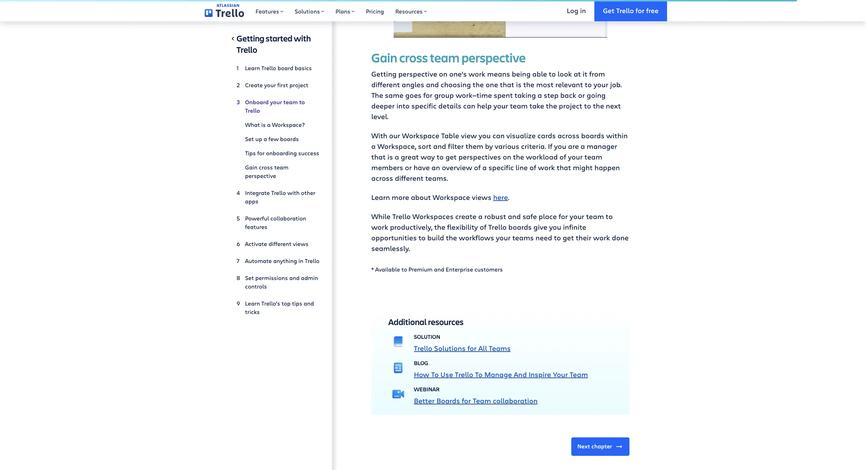 Task type: vqa. For each thing, say whether or not it's contained in the screenshot.
James Peterson (Jamespeterson93) image
no



Task type: describe. For each thing, give the bounding box(es) containing it.
learn trello board basics link
[[237, 61, 321, 75]]

the inside with our workspace table view you can visualize cards across boards within a workspace, sort and filter them by various criteria. if you are a manager that is a great way to get perspectives on the workload of your team members or have an overview of a specific line of work that might happen across different teams.
[[514, 152, 525, 162]]

log in
[[567, 6, 587, 15]]

of right line on the right of the page
[[530, 163, 537, 173]]

set up a few boards link
[[237, 132, 321, 146]]

few
[[269, 135, 279, 143]]

solutions inside solution trello solutions for all teams
[[435, 344, 466, 354]]

while
[[372, 212, 391, 222]]

get trello for free
[[604, 6, 659, 15]]

a inside gain cross team perspective getting perspective on one's work means being able to look at it from different angles and choosing the one that is the most relevant to your job. the same goes for group work—time spent taking a step back or going deeper into specific details can help your team take the project to the next level.
[[538, 91, 543, 100]]

happen
[[595, 163, 621, 173]]

and inside with our workspace table view you can visualize cards across boards within a workspace, sort and filter them by various criteria. if you are a manager that is a great way to get perspectives on the workload of your team members or have an overview of a specific line of work that might happen across different teams.
[[434, 142, 447, 151]]

chapter
[[592, 443, 613, 451]]

resources
[[396, 7, 423, 15]]

create
[[245, 81, 263, 89]]

the down step
[[547, 101, 558, 111]]

infinite
[[564, 223, 587, 232]]

pricing
[[366, 7, 384, 15]]

perspectives
[[459, 152, 502, 162]]

learn more about workspace views here .
[[372, 193, 510, 202]]

gain cross team perspective link
[[237, 160, 321, 183]]

better
[[414, 397, 435, 406]]

to inside with our workspace table view you can visualize cards across boards within a workspace, sort and filter them by various criteria. if you are a manager that is a great way to get perspectives on the workload of your team members or have an overview of a specific line of work that might happen across different teams.
[[437, 152, 444, 162]]

tips for onboarding success
[[245, 149, 320, 157]]

here
[[494, 193, 508, 202]]

team inside onboard your team to trello
[[284, 98, 298, 106]]

perspective for gain cross team perspective getting perspective on one's work means being able to look at it from different angles and choosing the one that is the most relevant to your job. the same goes for group work—time spent taking a step back or going deeper into specific details can help your team take the project to the next level.
[[462, 49, 526, 66]]

top
[[282, 300, 291, 307]]

your left teams
[[496, 233, 511, 243]]

features button
[[250, 0, 289, 21]]

available
[[376, 266, 400, 273]]

and inside gain cross team perspective getting perspective on one's work means being able to look at it from different angles and choosing the one that is the most relevant to your job. the same goes for group work—time spent taking a step back or going deeper into specific details can help your team take the project to the next level.
[[426, 80, 439, 89]]

team inside blog how to use trello to manage and inspire your team
[[570, 370, 589, 380]]

different inside with our workspace table view you can visualize cards across boards within a workspace, sort and filter them by various criteria. if you are a manager that is a great way to get perspectives on the workload of your team members or have an overview of a specific line of work that might happen across different teams.
[[395, 174, 424, 183]]

automate anything in trello
[[245, 257, 320, 265]]

workload
[[527, 152, 558, 162]]

additional resources
[[389, 317, 464, 328]]

onboarding
[[266, 149, 297, 157]]

details
[[439, 101, 462, 111]]

a right 'are'
[[581, 142, 586, 151]]

of down perspectives
[[475, 163, 481, 173]]

or inside gain cross team perspective getting perspective on one's work means being able to look at it from different angles and choosing the one that is the most relevant to your job. the same goes for group work—time spent taking a step back or going deeper into specific details can help your team take the project to the next level.
[[579, 91, 586, 100]]

take
[[530, 101, 545, 111]]

being
[[512, 69, 531, 79]]

how to use trello to manage and inspire your team link
[[414, 370, 589, 380]]

one
[[486, 80, 499, 89]]

to right need
[[555, 233, 562, 243]]

team inside the webinar better boards for team collaboration
[[473, 397, 492, 406]]

solutions button
[[289, 0, 330, 21]]

and right the premium
[[434, 266, 445, 273]]

better boards for team collaboration link
[[414, 397, 538, 406]]

from
[[590, 69, 606, 79]]

collaboration inside the webinar better boards for team collaboration
[[493, 397, 538, 406]]

a right up
[[264, 135, 267, 143]]

team inside "gain cross team perspective"
[[275, 164, 289, 171]]

team up one's
[[430, 49, 460, 66]]

in inside log in link
[[581, 6, 587, 15]]

webinar better boards for team collaboration
[[414, 386, 538, 406]]

create your first project link
[[237, 78, 321, 92]]

criteria.
[[522, 142, 547, 151]]

trello's
[[262, 300, 280, 307]]

different inside gain cross team perspective getting perspective on one's work means being able to look at it from different angles and choosing the one that is the most relevant to your job. the same goes for group work—time spent taking a step back or going deeper into specific details can help your team take the project to the next level.
[[372, 80, 400, 89]]

cross for gain cross team perspective
[[259, 164, 273, 171]]

to down going
[[585, 101, 592, 111]]

for inside solution trello solutions for all teams
[[468, 344, 477, 354]]

2 to from the left
[[476, 370, 483, 380]]

work inside gain cross team perspective getting perspective on one's work means being able to look at it from different angles and choosing the one that is the most relevant to your job. the same goes for group work—time spent taking a step back or going deeper into specific details can help your team take the project to the next level.
[[469, 69, 486, 79]]

angles
[[402, 80, 425, 89]]

gain cross team perspective
[[245, 164, 289, 180]]

learn for learn trello board basics
[[245, 64, 260, 72]]

trello inside onboard your team to trello
[[245, 107, 260, 115]]

of right workload
[[560, 152, 567, 162]]

learn for learn more about workspace views here .
[[372, 193, 390, 202]]

level.
[[372, 112, 389, 121]]

seamlessly.
[[372, 244, 410, 253]]

workflows
[[459, 233, 495, 243]]

collaboration inside powerful collaboration features
[[271, 215, 307, 222]]

your inside onboard your team to trello
[[270, 98, 282, 106]]

productively,
[[390, 223, 433, 232]]

trello up admin
[[305, 257, 320, 265]]

tips
[[245, 149, 256, 157]]

powerful collaboration features
[[245, 215, 307, 231]]

enterprise
[[446, 266, 474, 273]]

getting inside getting started with trello
[[237, 33, 265, 44]]

permissions
[[256, 274, 288, 282]]

trello inside integrate trello with other apps
[[271, 189, 286, 197]]

a up set up a few boards
[[267, 121, 271, 129]]

your left first
[[264, 81, 276, 89]]

more
[[392, 193, 410, 202]]

getting started with trello link
[[237, 33, 321, 58]]

boards inside with our workspace table view you can visualize cards across boards within a workspace, sort and filter them by various criteria. if you are a manager that is a great way to get perspectives on the workload of your team members or have an overview of a specific line of work that might happen across different teams.
[[582, 131, 605, 141]]

2 vertical spatial different
[[269, 240, 292, 248]]

boards inside 'while trello workspaces create a robust and safe place for your team to work productively, the flexibility of trello boards give you infinite opportunities to build the workflows your teams need to get their work done seamlessly.'
[[509, 223, 532, 232]]

an image showing "about this board" on a trello board image
[[394, 0, 608, 38]]

trello left board
[[262, 64, 276, 72]]

manage
[[485, 370, 513, 380]]

the up build
[[435, 223, 446, 232]]

learn for learn trello's top tips and tricks
[[245, 300, 260, 307]]

set permissions and admin controls
[[245, 274, 318, 290]]

controls
[[245, 283, 267, 290]]

first
[[278, 81, 288, 89]]

opportunities
[[372, 233, 417, 243]]

that inside gain cross team perspective getting perspective on one's work means being able to look at it from different angles and choosing the one that is the most relevant to your job. the same goes for group work—time spent taking a step back or going deeper into specific details can help your team take the project to the next level.
[[500, 80, 515, 89]]

solutions inside dropdown button
[[295, 7, 320, 15]]

started
[[266, 33, 293, 44]]

integrate trello with other apps link
[[237, 186, 321, 209]]

tips
[[292, 300, 303, 307]]

it
[[583, 69, 588, 79]]

a down perspectives
[[483, 163, 487, 173]]

onboard your team to trello
[[245, 98, 305, 115]]

give
[[534, 223, 548, 232]]

powerful collaboration features link
[[237, 212, 321, 234]]

a down with
[[372, 142, 376, 151]]

your down from
[[594, 80, 609, 89]]

gain cross team perspective getting perspective on one's work means being able to look at it from different angles and choosing the one that is the most relevant to your job. the same goes for group work—time spent taking a step back or going deeper into specific details can help your team take the project to the next level.
[[372, 49, 623, 121]]

0 vertical spatial project
[[290, 81, 309, 89]]

plans button
[[330, 0, 361, 21]]

what is a workspace?
[[245, 121, 305, 129]]

most
[[537, 80, 554, 89]]

0 vertical spatial views
[[472, 193, 492, 202]]

here link
[[494, 193, 508, 202]]

with for started
[[294, 33, 311, 44]]

page progress progress bar
[[0, 0, 798, 1]]

powerful
[[245, 215, 269, 222]]

learn trello board basics
[[245, 64, 312, 72]]

and inside 'while trello workspaces create a robust and safe place for your team to work productively, the flexibility of trello boards give you infinite opportunities to build the workflows your teams need to get their work done seamlessly.'
[[508, 212, 521, 222]]

teams
[[489, 344, 511, 354]]

choosing
[[441, 80, 471, 89]]

team down "taking"
[[511, 101, 528, 111]]

* available to premium and enterprise customers
[[372, 266, 503, 273]]

the
[[372, 91, 384, 100]]

you inside 'while trello workspaces create a robust and safe place for your team to work productively, the flexibility of trello boards give you infinite opportunities to build the workflows your teams need to get their work done seamlessly.'
[[550, 223, 562, 232]]

spent
[[494, 91, 513, 100]]

members
[[372, 163, 404, 173]]

set for set permissions and admin controls
[[245, 274, 254, 282]]

are
[[569, 142, 580, 151]]

1 to from the left
[[432, 370, 439, 380]]

to left look
[[549, 69, 556, 79]]

for inside gain cross team perspective getting perspective on one's work means being able to look at it from different angles and choosing the one that is the most relevant to your job. the same goes for group work—time spent taking a step back or going deeper into specific details can help your team take the project to the next level.
[[424, 91, 433, 100]]

same
[[385, 91, 404, 100]]

great
[[401, 152, 419, 162]]

next
[[578, 443, 591, 451]]

teams
[[513, 233, 534, 243]]

with for trello
[[288, 189, 300, 197]]

create your first project
[[245, 81, 309, 89]]

features
[[245, 223, 268, 231]]

is inside gain cross team perspective getting perspective on one's work means being able to look at it from different angles and choosing the one that is the most relevant to your job. the same goes for group work—time spent taking a step back or going deeper into specific details can help your team take the project to the next level.
[[517, 80, 522, 89]]

to left build
[[419, 233, 426, 243]]

up
[[256, 135, 262, 143]]



Task type: locate. For each thing, give the bounding box(es) containing it.
team down manager
[[585, 152, 603, 162]]

perspective for gain cross team perspective
[[245, 172, 276, 180]]

onboard your team to trello link
[[237, 95, 321, 118]]

or
[[579, 91, 586, 100], [405, 163, 412, 173]]

solution
[[414, 333, 441, 341]]

the up the 'work—time'
[[473, 80, 484, 89]]

0 horizontal spatial team
[[473, 397, 492, 406]]

done
[[613, 233, 629, 243]]

0 horizontal spatial cross
[[259, 164, 273, 171]]

is
[[517, 80, 522, 89], [262, 121, 266, 129], [388, 152, 393, 162]]

can up various
[[493, 131, 505, 141]]

trello inside blog how to use trello to manage and inspire your team
[[455, 370, 474, 380]]

perspective up integrate
[[245, 172, 276, 180]]

1 horizontal spatial to
[[476, 370, 483, 380]]

in inside automate anything in trello link
[[299, 257, 304, 265]]

learn trello's top tips and tricks
[[245, 300, 314, 316]]

their
[[576, 233, 592, 243]]

work right 'their'
[[594, 233, 611, 243]]

learn inside learn trello's top tips and tricks
[[245, 300, 260, 307]]

gain for gain cross team perspective
[[245, 164, 258, 171]]

1 vertical spatial on
[[503, 152, 512, 162]]

your up infinite
[[570, 212, 585, 222]]

is up members in the left top of the page
[[388, 152, 393, 162]]

get
[[604, 6, 615, 15]]

basics
[[295, 64, 312, 72]]

1 horizontal spatial views
[[472, 193, 492, 202]]

1 vertical spatial cross
[[259, 164, 273, 171]]

0 horizontal spatial gain
[[245, 164, 258, 171]]

gain inside "gain cross team perspective"
[[245, 164, 258, 171]]

the up "taking"
[[524, 80, 535, 89]]

work right one's
[[469, 69, 486, 79]]

work—time
[[456, 91, 492, 100]]

get inside with our workspace table view you can visualize cards across boards within a workspace, sort and filter them by various criteria. if you are a manager that is a great way to get perspectives on the workload of your team members or have an overview of a specific line of work that might happen across different teams.
[[446, 152, 457, 162]]

1 horizontal spatial that
[[500, 80, 515, 89]]

0 horizontal spatial on
[[439, 69, 448, 79]]

to up workspace?
[[300, 98, 305, 106]]

get for perspectives
[[446, 152, 457, 162]]

different up the
[[372, 80, 400, 89]]

into
[[397, 101, 410, 111]]

1 vertical spatial that
[[372, 152, 386, 162]]

automate
[[245, 257, 272, 265]]

job.
[[611, 80, 623, 89]]

work down "while"
[[372, 223, 389, 232]]

in right 'log'
[[581, 6, 587, 15]]

workspace up create
[[433, 193, 471, 202]]

0 vertical spatial team
[[570, 370, 589, 380]]

next
[[607, 101, 622, 111]]

2 horizontal spatial that
[[557, 163, 572, 173]]

views up anything
[[293, 240, 309, 248]]

for right "goes"
[[424, 91, 433, 100]]

2 vertical spatial perspective
[[245, 172, 276, 180]]

0 vertical spatial across
[[558, 131, 580, 141]]

1 vertical spatial views
[[293, 240, 309, 248]]

0 vertical spatial or
[[579, 91, 586, 100]]

specific down "goes"
[[412, 101, 437, 111]]

in right anything
[[299, 257, 304, 265]]

log
[[567, 6, 579, 15]]

you right if
[[555, 142, 567, 151]]

and right tips at bottom left
[[304, 300, 314, 307]]

on inside gain cross team perspective getting perspective on one's work means being able to look at it from different angles and choosing the one that is the most relevant to your job. the same goes for group work—time spent taking a step back or going deeper into specific details can help your team take the project to the next level.
[[439, 69, 448, 79]]

is right "what"
[[262, 121, 266, 129]]

to left the premium
[[402, 266, 408, 273]]

project inside gain cross team perspective getting perspective on one's work means being able to look at it from different angles and choosing the one that is the most relevant to your job. the same goes for group work—time spent taking a step back or going deeper into specific details can help your team take the project to the next level.
[[559, 101, 583, 111]]

1 horizontal spatial perspective
[[399, 69, 438, 79]]

a inside 'while trello workspaces create a robust and safe place for your team to work productively, the flexibility of trello boards give you infinite opportunities to build the workflows your teams need to get their work done seamlessly.'
[[479, 212, 483, 222]]

collaboration down integrate trello with other apps
[[271, 215, 307, 222]]

of inside 'while trello workspaces create a robust and safe place for your team to work productively, the flexibility of trello boards give you infinite opportunities to build the workflows your teams need to get their work done seamlessly.'
[[480, 223, 487, 232]]

with inside integrate trello with other apps
[[288, 189, 300, 197]]

1 horizontal spatial getting
[[372, 69, 397, 79]]

0 vertical spatial getting
[[237, 33, 265, 44]]

at
[[574, 69, 582, 79]]

1 vertical spatial can
[[493, 131, 505, 141]]

1 horizontal spatial across
[[558, 131, 580, 141]]

means
[[488, 69, 511, 79]]

getting left 'started'
[[237, 33, 265, 44]]

learn
[[245, 64, 260, 72], [372, 193, 390, 202], [245, 300, 260, 307]]

0 vertical spatial specific
[[412, 101, 437, 111]]

to left use
[[432, 370, 439, 380]]

you up by in the right of the page
[[479, 131, 491, 141]]

1 vertical spatial team
[[473, 397, 492, 406]]

webinar
[[414, 386, 440, 393]]

for inside 'while trello workspaces create a robust and safe place for your team to work productively, the flexibility of trello boards give you infinite opportunities to build the workflows your teams need to get their work done seamlessly.'
[[559, 212, 568, 222]]

1 vertical spatial across
[[372, 174, 394, 183]]

1 horizontal spatial specific
[[489, 163, 514, 173]]

and inside set permissions and admin controls
[[290, 274, 300, 282]]

to up an
[[437, 152, 444, 162]]

learn up tricks
[[245, 300, 260, 307]]

1 set from the top
[[245, 135, 254, 143]]

is down being
[[517, 80, 522, 89]]

get down infinite
[[563, 233, 575, 243]]

one's
[[450, 69, 467, 79]]

different up automate anything in trello
[[269, 240, 292, 248]]

0 horizontal spatial or
[[405, 163, 412, 173]]

2 vertical spatial you
[[550, 223, 562, 232]]

0 vertical spatial can
[[464, 101, 476, 111]]

1 horizontal spatial collaboration
[[493, 397, 538, 406]]

1 vertical spatial workspace
[[433, 193, 471, 202]]

2 set from the top
[[245, 274, 254, 282]]

by
[[486, 142, 493, 151]]

your
[[553, 370, 569, 380]]

0 vertical spatial gain
[[372, 49, 398, 66]]

0 horizontal spatial to
[[432, 370, 439, 380]]

getting inside gain cross team perspective getting perspective on one's work means being able to look at it from different angles and choosing the one that is the most relevant to your job. the same goes for group work—time spent taking a step back or going deeper into specific details can help your team take the project to the next level.
[[372, 69, 397, 79]]

0 horizontal spatial is
[[262, 121, 266, 129]]

0 vertical spatial workspace
[[402, 131, 440, 141]]

1 vertical spatial learn
[[372, 193, 390, 202]]

0 horizontal spatial specific
[[412, 101, 437, 111]]

0 horizontal spatial solutions
[[295, 7, 320, 15]]

2 vertical spatial that
[[557, 163, 572, 173]]

team up infinite
[[587, 212, 605, 222]]

2 vertical spatial is
[[388, 152, 393, 162]]

project down back
[[559, 101, 583, 111]]

collaboration down and
[[493, 397, 538, 406]]

1 horizontal spatial project
[[559, 101, 583, 111]]

cross inside gain cross team perspective getting perspective on one's work means being able to look at it from different angles and choosing the one that is the most relevant to your job. the same goes for group work—time spent taking a step back or going deeper into specific details can help your team take the project to the next level.
[[400, 49, 428, 66]]

back
[[561, 91, 577, 100]]

team right your
[[570, 370, 589, 380]]

1 vertical spatial you
[[555, 142, 567, 151]]

the down going
[[594, 101, 605, 111]]

to up done
[[606, 212, 613, 222]]

next chapter link
[[572, 438, 630, 457]]

1 horizontal spatial solutions
[[435, 344, 466, 354]]

trello down onboard
[[245, 107, 260, 115]]

1 horizontal spatial on
[[503, 152, 512, 162]]

your inside with our workspace table view you can visualize cards across boards within a workspace, sort and filter them by various criteria. if you are a manager that is a great way to get perspectives on the workload of your team members or have an overview of a specific line of work that might happen across different teams.
[[569, 152, 583, 162]]

flexibility
[[448, 223, 478, 232]]

learn inside learn trello board basics link
[[245, 64, 260, 72]]

0 horizontal spatial getting
[[237, 33, 265, 44]]

1 vertical spatial perspective
[[399, 69, 438, 79]]

a right create
[[479, 212, 483, 222]]

team inside with our workspace table view you can visualize cards across boards within a workspace, sort and filter them by various criteria. if you are a manager that is a great way to get perspectives on the workload of your team members or have an overview of a specific line of work that might happen across different teams.
[[585, 152, 603, 162]]

table
[[442, 131, 460, 141]]

across down members in the left top of the page
[[372, 174, 394, 183]]

trello right get
[[617, 6, 635, 15]]

is inside with our workspace table view you can visualize cards across boards within a workspace, sort and filter them by various criteria. if you are a manager that is a great way to get perspectives on the workload of your team members or have an overview of a specific line of work that might happen across different teams.
[[388, 152, 393, 162]]

board
[[278, 64, 294, 72]]

perspective inside "gain cross team perspective"
[[245, 172, 276, 180]]

0 vertical spatial that
[[500, 80, 515, 89]]

use
[[441, 370, 454, 380]]

0 vertical spatial set
[[245, 135, 254, 143]]

0 vertical spatial different
[[372, 80, 400, 89]]

with inside getting started with trello
[[294, 33, 311, 44]]

1 vertical spatial or
[[405, 163, 412, 173]]

on inside with our workspace table view you can visualize cards across boards within a workspace, sort and filter them by various criteria. if you are a manager that is a great way to get perspectives on the workload of your team members or have an overview of a specific line of work that might happen across different teams.
[[503, 152, 512, 162]]

2 horizontal spatial is
[[517, 80, 522, 89]]

and left safe
[[508, 212, 521, 222]]

get trello for free link
[[595, 0, 668, 21]]

1 horizontal spatial is
[[388, 152, 393, 162]]

1 vertical spatial gain
[[245, 164, 258, 171]]

visualize
[[507, 131, 536, 141]]

with left 'other'
[[288, 189, 300, 197]]

1 vertical spatial solutions
[[435, 344, 466, 354]]

getting up the
[[372, 69, 397, 79]]

and up 'group'
[[426, 80, 439, 89]]

trello left 'started'
[[237, 44, 258, 55]]

tricks
[[245, 309, 260, 316]]

1 vertical spatial is
[[262, 121, 266, 129]]

a up take
[[538, 91, 543, 100]]

0 vertical spatial in
[[581, 6, 587, 15]]

0 horizontal spatial collaboration
[[271, 215, 307, 222]]

activate
[[245, 240, 267, 248]]

free
[[647, 6, 659, 15]]

on down various
[[503, 152, 512, 162]]

your
[[594, 80, 609, 89], [264, 81, 276, 89], [270, 98, 282, 106], [494, 101, 509, 111], [569, 152, 583, 162], [570, 212, 585, 222], [496, 233, 511, 243]]

trello down robust
[[489, 223, 507, 232]]

1 horizontal spatial or
[[579, 91, 586, 100]]

1 horizontal spatial boards
[[509, 223, 532, 232]]

cards
[[538, 131, 556, 141]]

trello
[[617, 6, 635, 15], [237, 44, 258, 55], [262, 64, 276, 72], [245, 107, 260, 115], [271, 189, 286, 197], [393, 212, 411, 222], [489, 223, 507, 232], [305, 257, 320, 265], [414, 344, 433, 354], [455, 370, 474, 380]]

an
[[432, 163, 441, 173]]

cross up angles
[[400, 49, 428, 66]]

for inside the webinar better boards for team collaboration
[[462, 397, 471, 406]]

for right place
[[559, 212, 568, 222]]

that up spent
[[500, 80, 515, 89]]

step
[[544, 91, 559, 100]]

look
[[558, 69, 573, 79]]

and left admin
[[290, 274, 300, 282]]

teams.
[[426, 174, 449, 183]]

1 vertical spatial get
[[563, 233, 575, 243]]

2 vertical spatial learn
[[245, 300, 260, 307]]

team down onboarding
[[275, 164, 289, 171]]

set up a few boards
[[245, 135, 299, 143]]

integrate trello with other apps
[[245, 189, 316, 205]]

specific inside gain cross team perspective getting perspective on one's work means being able to look at it from different angles and choosing the one that is the most relevant to your job. the same goes for group work—time spent taking a step back or going deeper into specific details can help your team take the project to the next level.
[[412, 101, 437, 111]]

get inside 'while trello workspaces create a robust and safe place for your team to work productively, the flexibility of trello boards give you infinite opportunities to build the workflows your teams need to get their work done seamlessly.'
[[563, 233, 575, 243]]

0 vertical spatial on
[[439, 69, 448, 79]]

your down create your first project
[[270, 98, 282, 106]]

for
[[636, 6, 645, 15], [424, 91, 433, 100], [257, 149, 265, 157], [559, 212, 568, 222], [468, 344, 477, 354], [462, 397, 471, 406]]

able
[[533, 69, 548, 79]]

workspace?
[[272, 121, 305, 129]]

can inside gain cross team perspective getting perspective on one's work means being able to look at it from different angles and choosing the one that is the most relevant to your job. the same goes for group work—time spent taking a step back or going deeper into specific details can help your team take the project to the next level.
[[464, 101, 476, 111]]

cross down tips for onboarding success link
[[259, 164, 273, 171]]

you down place
[[550, 223, 562, 232]]

tips for onboarding success link
[[237, 146, 321, 160]]

the up line on the right of the page
[[514, 152, 525, 162]]

learn up "while"
[[372, 193, 390, 202]]

you
[[479, 131, 491, 141], [555, 142, 567, 151], [550, 223, 562, 232]]

trello inside getting started with trello
[[237, 44, 258, 55]]

set
[[245, 135, 254, 143], [245, 274, 254, 282]]

workspace,
[[378, 142, 417, 151]]

anything
[[274, 257, 297, 265]]

project right first
[[290, 81, 309, 89]]

the down flexibility
[[446, 233, 458, 243]]

for right tips
[[257, 149, 265, 157]]

0 horizontal spatial views
[[293, 240, 309, 248]]

work
[[469, 69, 486, 79], [539, 163, 556, 173], [372, 223, 389, 232], [594, 233, 611, 243]]

gain inside gain cross team perspective getting perspective on one's work means being able to look at it from different angles and choosing the one that is the most relevant to your job. the same goes for group work—time spent taking a step back or going deeper into specific details can help your team take the project to the next level.
[[372, 49, 398, 66]]

to left manage
[[476, 370, 483, 380]]

2 horizontal spatial perspective
[[462, 49, 526, 66]]

1 horizontal spatial get
[[563, 233, 575, 243]]

trello solutions for all teams link
[[414, 344, 511, 354]]

perspective up angles
[[399, 69, 438, 79]]

0 vertical spatial solutions
[[295, 7, 320, 15]]

inspire
[[529, 370, 552, 380]]

solution trello solutions for all teams
[[414, 333, 511, 354]]

help
[[478, 101, 492, 111]]

0 horizontal spatial get
[[446, 152, 457, 162]]

0 vertical spatial perspective
[[462, 49, 526, 66]]

with right 'started'
[[294, 33, 311, 44]]

2 horizontal spatial boards
[[582, 131, 605, 141]]

while trello workspaces create a robust and safe place for your team to work productively, the flexibility of trello boards give you infinite opportunities to build the workflows your teams need to get their work done seamlessly.
[[372, 212, 629, 253]]

1 vertical spatial collaboration
[[493, 397, 538, 406]]

1 vertical spatial with
[[288, 189, 300, 197]]

that left might
[[557, 163, 572, 173]]

1 horizontal spatial team
[[570, 370, 589, 380]]

set inside set permissions and admin controls
[[245, 274, 254, 282]]

view
[[461, 131, 477, 141]]

0 horizontal spatial project
[[290, 81, 309, 89]]

atlassian trello image
[[205, 4, 244, 17]]

set permissions and admin controls link
[[237, 271, 321, 294]]

trello right use
[[455, 370, 474, 380]]

0 horizontal spatial can
[[464, 101, 476, 111]]

and
[[426, 80, 439, 89], [434, 142, 447, 151], [508, 212, 521, 222], [434, 266, 445, 273], [290, 274, 300, 282], [304, 300, 314, 307]]

filter
[[448, 142, 464, 151]]

with
[[294, 33, 311, 44], [288, 189, 300, 197]]

solutions
[[295, 7, 320, 15], [435, 344, 466, 354]]

1 horizontal spatial in
[[581, 6, 587, 15]]

your down 'are'
[[569, 152, 583, 162]]

for left the free
[[636, 6, 645, 15]]

get for their
[[563, 233, 575, 243]]

to down it
[[585, 80, 592, 89]]

and inside learn trello's top tips and tricks
[[304, 300, 314, 307]]

to inside onboard your team to trello
[[300, 98, 305, 106]]

0 horizontal spatial perspective
[[245, 172, 276, 180]]

0 horizontal spatial boards
[[280, 135, 299, 143]]

1 vertical spatial in
[[299, 257, 304, 265]]

your down spent
[[494, 101, 509, 111]]

about
[[411, 193, 431, 202]]

0 horizontal spatial in
[[299, 257, 304, 265]]

cross for gain cross team perspective getting perspective on one's work means being able to look at it from different angles and choosing the one that is the most relevant to your job. the same goes for group work—time spent taking a step back or going deeper into specific details can help your team take the project to the next level.
[[400, 49, 428, 66]]

manager
[[587, 142, 618, 151]]

1 vertical spatial specific
[[489, 163, 514, 173]]

specific left line on the right of the page
[[489, 163, 514, 173]]

trello inside solution trello solutions for all teams
[[414, 344, 433, 354]]

boards
[[437, 397, 460, 406]]

get down filter
[[446, 152, 457, 162]]

0 vertical spatial get
[[446, 152, 457, 162]]

1 horizontal spatial gain
[[372, 49, 398, 66]]

can down the 'work—time'
[[464, 101, 476, 111]]

create
[[456, 212, 477, 222]]

to
[[549, 69, 556, 79], [585, 80, 592, 89], [300, 98, 305, 106], [585, 101, 592, 111], [437, 152, 444, 162], [606, 212, 613, 222], [419, 233, 426, 243], [555, 233, 562, 243], [402, 266, 408, 273]]

various
[[495, 142, 520, 151]]

0 horizontal spatial across
[[372, 174, 394, 183]]

1 vertical spatial different
[[395, 174, 424, 183]]

0 vertical spatial you
[[479, 131, 491, 141]]

0 vertical spatial is
[[517, 80, 522, 89]]

team down manage
[[473, 397, 492, 406]]

0 vertical spatial learn
[[245, 64, 260, 72]]

relevant
[[556, 80, 584, 89]]

can inside with our workspace table view you can visualize cards across boards within a workspace, sort and filter them by various criteria. if you are a manager that is a great way to get perspectives on the workload of your team members or have an overview of a specific line of work that might happen across different teams.
[[493, 131, 505, 141]]

with our workspace table view you can visualize cards across boards within a workspace, sort and filter them by various criteria. if you are a manager that is a great way to get perspectives on the workload of your team members or have an overview of a specific line of work that might happen across different teams.
[[372, 131, 628, 183]]

across up 'are'
[[558, 131, 580, 141]]

1 vertical spatial project
[[559, 101, 583, 111]]

taking
[[515, 91, 536, 100]]

1 horizontal spatial can
[[493, 131, 505, 141]]

1 horizontal spatial cross
[[400, 49, 428, 66]]

automate anything in trello link
[[237, 254, 321, 268]]

resources
[[428, 317, 464, 328]]

views left "here" link
[[472, 193, 492, 202]]

or inside with our workspace table view you can visualize cards across boards within a workspace, sort and filter them by various criteria. if you are a manager that is a great way to get perspectives on the workload of your team members or have an overview of a specific line of work that might happen across different teams.
[[405, 163, 412, 173]]

learn up create
[[245, 64, 260, 72]]

trello down solution
[[414, 344, 433, 354]]

a
[[538, 91, 543, 100], [267, 121, 271, 129], [264, 135, 267, 143], [372, 142, 376, 151], [581, 142, 586, 151], [395, 152, 399, 162], [483, 163, 487, 173], [479, 212, 483, 222]]

goes
[[406, 91, 422, 100]]

1 vertical spatial getting
[[372, 69, 397, 79]]

safe
[[523, 212, 537, 222]]

0 vertical spatial with
[[294, 33, 311, 44]]

sort
[[419, 142, 432, 151]]

0 vertical spatial collaboration
[[271, 215, 307, 222]]

1 vertical spatial set
[[245, 274, 254, 282]]

team inside 'while trello workspaces create a robust and safe place for your team to work productively, the flexibility of trello boards give you infinite opportunities to build the workflows your teams need to get their work done seamlessly.'
[[587, 212, 605, 222]]

specific inside with our workspace table view you can visualize cards across boards within a workspace, sort and filter them by various criteria. if you are a manager that is a great way to get perspectives on the workload of your team members or have an overview of a specific line of work that might happen across different teams.
[[489, 163, 514, 173]]

set for set up a few boards
[[245, 135, 254, 143]]

specific
[[412, 101, 437, 111], [489, 163, 514, 173]]

workspace inside with our workspace table view you can visualize cards across boards within a workspace, sort and filter them by various criteria. if you are a manager that is a great way to get perspectives on the workload of your team members or have an overview of a specific line of work that might happen across different teams.
[[402, 131, 440, 141]]

workspace up sort
[[402, 131, 440, 141]]

gain for gain cross team perspective getting perspective on one's work means being able to look at it from different angles and choosing the one that is the most relevant to your job. the same goes for group work—time spent taking a step back or going deeper into specific details can help your team take the project to the next level.
[[372, 49, 398, 66]]

0 vertical spatial cross
[[400, 49, 428, 66]]

work inside with our workspace table view you can visualize cards across boards within a workspace, sort and filter them by various criteria. if you are a manager that is a great way to get perspectives on the workload of your team members or have an overview of a specific line of work that might happen across different teams.
[[539, 163, 556, 173]]

a down workspace,
[[395, 152, 399, 162]]

of
[[560, 152, 567, 162], [475, 163, 481, 173], [530, 163, 537, 173], [480, 223, 487, 232]]

features
[[256, 7, 279, 15]]

boards down workspace?
[[280, 135, 299, 143]]

cross inside "gain cross team perspective"
[[259, 164, 273, 171]]

trello up productively,
[[393, 212, 411, 222]]

0 horizontal spatial that
[[372, 152, 386, 162]]



